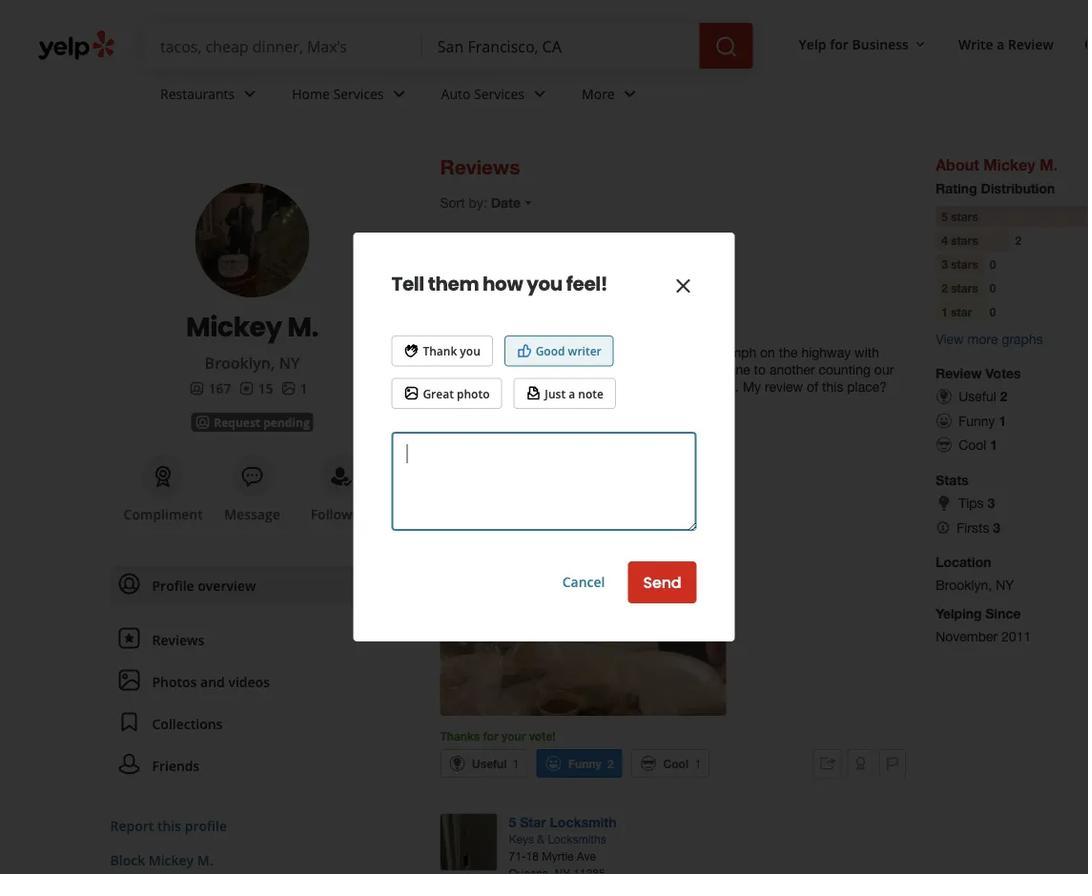 Task type: locate. For each thing, give the bounding box(es) containing it.
2 vertical spatial 3
[[993, 520, 1001, 536]]

0 vertical spatial 0
[[990, 258, 996, 271]]

24 chevron down v2 image
[[388, 83, 411, 105], [528, 83, 551, 105], [619, 83, 642, 105]]

1 horizontal spatial 24 chevron down v2 image
[[528, 83, 551, 105]]

24 friends v2 image
[[118, 753, 141, 776]]

stars for 4 stars
[[951, 234, 978, 247]]

mickey down report this profile link
[[149, 851, 194, 869]]

funny down "useful 2"
[[959, 413, 995, 429]]

write a review link
[[951, 27, 1062, 61]]

24 collections v2 image
[[118, 711, 141, 734]]

snow
[[594, 345, 626, 361]]

the down from
[[686, 379, 705, 395]]

0 right 2 stars
[[990, 281, 996, 295]]

photos element
[[281, 379, 308, 398]]

a inside just a note button
[[569, 386, 575, 402]]

reviews up sort by: date
[[440, 155, 520, 179]]

by:
[[469, 195, 487, 211]]

funny for funny 1
[[959, 413, 995, 429]]

0 horizontal spatial this
[[157, 817, 181, 835]]

16 photos v2 image left great
[[404, 386, 419, 401]]

1 vertical spatial review
[[936, 366, 982, 382]]

a right write
[[997, 35, 1005, 53]]

profile
[[185, 817, 227, 835]]

1 inside photos element
[[300, 379, 308, 397]]

2 vertical spatial 0
[[990, 305, 996, 319]]

5
[[942, 210, 948, 223], [509, 814, 516, 830]]

0 vertical spatial a
[[997, 35, 1005, 53]]

my
[[743, 379, 761, 395]]

0 horizontal spatial 24 chevron down v2 image
[[388, 83, 411, 105]]

block mickey m.
[[110, 851, 213, 869]]

0 horizontal spatial on
[[667, 379, 682, 395]]

0 vertical spatial ny
[[582, 292, 598, 305]]

brooklyn, down location at the bottom of the page
[[936, 577, 992, 593]]

3/23/2018
[[543, 322, 604, 338]]

0 vertical spatial 3
[[942, 258, 948, 271]]

for left your
[[483, 730, 498, 743]]

24 photos v2 image
[[118, 669, 141, 692]]

home
[[292, 85, 330, 103]]

1 vertical spatial mickey
[[186, 308, 282, 346]]

hook & reel cajun seafood & bar image
[[440, 237, 497, 295]]

auto
[[441, 85, 471, 103]]

1 horizontal spatial a
[[997, 35, 1005, 53]]

16 photos v2 image right 15
[[281, 381, 296, 396]]

reviews up photos
[[152, 631, 204, 649]]

None text field
[[392, 432, 697, 531]]

ny inside mickey m. brooklyn, ny
[[279, 353, 300, 373]]

on down from
[[667, 379, 682, 395]]

1 horizontal spatial review
[[1008, 35, 1054, 53]]

blessings
[[440, 379, 496, 395]]

0 vertical spatial cool 1
[[959, 437, 998, 453]]

friends menu item
[[110, 747, 364, 794]]

2 up 1 star
[[942, 281, 948, 295]]

another
[[770, 362, 815, 378]]

1 to from the left
[[468, 362, 480, 378]]

m. up photos element
[[287, 308, 319, 346]]

home services link
[[277, 69, 426, 124]]

0 horizontal spatial brooklyn,
[[205, 353, 275, 373]]

0 vertical spatial review
[[1008, 35, 1054, 53]]

5 for stars
[[942, 210, 948, 223]]

useful
[[959, 389, 997, 404], [472, 757, 507, 771]]

1 vertical spatial on
[[667, 379, 682, 395]]

1 horizontal spatial ny
[[582, 292, 598, 305]]

report this profile link
[[110, 817, 227, 835]]

that
[[500, 379, 523, 395]]

5 star locksmith image
[[440, 814, 497, 871]]

about mickey m.
[[936, 155, 1058, 174]]

1 horizontal spatial 16 photos v2 image
[[404, 386, 419, 401]]

this
[[822, 379, 844, 395], [157, 817, 181, 835]]

16 photos v2 image
[[281, 381, 296, 396], [404, 386, 419, 401]]

0 horizontal spatial services
[[333, 85, 384, 103]]

1 horizontal spatial cool 1
[[959, 437, 998, 453]]

ny down blvd
[[582, 292, 598, 305]]

following image
[[330, 466, 353, 488]]

0 horizontal spatial cool
[[663, 757, 689, 771]]

1 horizontal spatial reviews
[[440, 155, 520, 179]]

stars right 4
[[951, 234, 978, 247]]

16 like v2 image
[[517, 343, 532, 359]]

m. inside button
[[197, 851, 213, 869]]

this right the of
[[822, 379, 844, 395]]

1 horizontal spatial services
[[474, 85, 525, 103]]

2 24 chevron down v2 image from the left
[[528, 83, 551, 105]]

1 vertical spatial for
[[483, 730, 498, 743]]

1 vertical spatial 3
[[988, 496, 995, 511]]

m. for about mickey m.
[[1040, 155, 1058, 174]]

mickey up 167
[[186, 308, 282, 346]]

mickey for block mickey m.
[[149, 851, 194, 869]]

1 vertical spatial funny
[[568, 757, 602, 771]]

block mickey m. button
[[110, 851, 213, 870]]

brooklyn, up 16 review v2 "icon"
[[205, 353, 275, 373]]

we
[[440, 345, 459, 361]]

useful down thanks for your vote!
[[472, 757, 507, 771]]

the down the times
[[580, 379, 599, 395]]

for inside button
[[830, 35, 849, 53]]

a right just
[[569, 386, 575, 402]]

star
[[520, 814, 546, 830]]

cool down the 'funny 1'
[[959, 437, 987, 453]]

16 friends v2 image
[[195, 415, 210, 430]]

profile overview link
[[110, 567, 364, 605]]

none text field inside tell them how you feel! dialog
[[392, 432, 697, 531]]

blvd
[[570, 275, 593, 288]]

keys
[[509, 833, 534, 846]]

2 services from the left
[[474, 85, 525, 103]]

1 24 chevron down v2 image from the left
[[388, 83, 411, 105]]

1
[[942, 305, 948, 319], [300, 379, 308, 397], [999, 413, 1007, 429], [990, 437, 998, 453], [513, 757, 519, 771], [695, 757, 701, 771]]

mickey inside button
[[149, 851, 194, 869]]

16 review v2 image
[[239, 381, 254, 396]]

0 horizontal spatial cool 1
[[663, 757, 701, 771]]

great photo
[[423, 386, 490, 402]]

m.
[[1040, 155, 1058, 174], [287, 308, 319, 346], [197, 851, 213, 869]]

review votes
[[936, 366, 1021, 382]]

cool right funny 2
[[663, 757, 689, 771]]

distribution
[[981, 181, 1055, 196]]

16 photos v2 image inside great photo button
[[404, 386, 419, 401]]

message image
[[241, 466, 264, 488]]

auto services link
[[426, 69, 567, 124]]

the up often
[[571, 345, 590, 361]]

1 services from the left
[[333, 85, 384, 103]]

1 vertical spatial useful
[[472, 757, 507, 771]]

reviews element
[[239, 379, 273, 398]]

to up the my
[[754, 362, 766, 378]]

request
[[214, 414, 260, 430]]

ny up "since"
[[996, 577, 1014, 593]]

0 horizontal spatial funny
[[568, 757, 602, 771]]

message
[[224, 505, 280, 523]]

following
[[311, 505, 372, 523]]

cool 1
[[959, 437, 998, 453], [663, 757, 701, 771]]

1 vertical spatial 5
[[509, 814, 516, 830]]

0 horizontal spatial useful
[[472, 757, 507, 771]]

more
[[968, 331, 998, 347]]

24 chevron down v2 image right 'auto services'
[[528, 83, 551, 105]]

3 right tips
[[988, 496, 995, 511]]

to left no
[[468, 362, 480, 378]]

5 up 4
[[942, 210, 948, 223]]

cool 1 down the 'funny 1'
[[959, 437, 998, 453]]

cool 1 right funny 2
[[663, 757, 701, 771]]

5 for star
[[509, 814, 516, 830]]

18
[[526, 850, 539, 864]]

0 horizontal spatial review
[[936, 366, 982, 382]]

0 vertical spatial brooklyn,
[[205, 353, 275, 373]]

review right write
[[1008, 35, 1054, 53]]

0 vertical spatial this
[[822, 379, 844, 395]]

services right home
[[333, 85, 384, 103]]

stars up 4 stars
[[951, 210, 978, 223]]

2 vertical spatial ny
[[996, 577, 1014, 593]]

0 up view more graphs
[[990, 305, 996, 319]]

24 chevron down v2 image right more
[[619, 83, 642, 105]]

1 0 from the top
[[990, 258, 996, 271]]

0 horizontal spatial 16 photos v2 image
[[281, 381, 296, 396]]

thank you
[[423, 343, 480, 359]]

stars for 3 stars
[[951, 258, 978, 271]]

167
[[208, 379, 231, 397]]

little
[[440, 362, 465, 378]]

funny 1
[[959, 413, 1007, 429]]

0 vertical spatial on
[[760, 345, 775, 361]]

0 horizontal spatial a
[[569, 386, 575, 402]]

0 vertical spatial 5
[[942, 210, 948, 223]]

0 vertical spatial mickey
[[984, 155, 1036, 174]]

ny up photos element
[[279, 353, 300, 373]]

were
[[548, 379, 576, 395]]

0 horizontal spatial for
[[483, 730, 498, 743]]

1 horizontal spatial on
[[760, 345, 775, 361]]

profile overview menu item
[[110, 567, 364, 613]]

view more graphs link
[[936, 331, 1043, 347]]

1 vertical spatial cool 1
[[663, 757, 701, 771]]

1 vertical spatial a
[[569, 386, 575, 402]]

on
[[760, 345, 775, 361], [667, 379, 682, 395]]

for
[[830, 35, 849, 53], [483, 730, 498, 743]]

None search field
[[145, 23, 757, 69]]

cancel button
[[563, 573, 605, 592]]

messages image
[[1085, 34, 1088, 57]]

0 horizontal spatial reviews
[[152, 631, 204, 649]]

0 horizontal spatial 5
[[509, 814, 516, 830]]

note
[[578, 386, 604, 402]]

1 horizontal spatial cool
[[959, 437, 987, 453]]

useful 1
[[472, 757, 519, 771]]

3
[[942, 258, 948, 271], [988, 496, 995, 511], [993, 520, 1001, 536]]

5 inside 5 star locksmith keys & locksmiths 71-18 myrtle ave
[[509, 814, 516, 830]]

1 vertical spatial ny
[[279, 353, 300, 373]]

menu
[[110, 567, 364, 794]]

mph
[[730, 345, 757, 361]]

2 to from the left
[[754, 362, 766, 378]]

useful down review votes
[[959, 389, 997, 404]]

3 for tips
[[988, 496, 995, 511]]

send
[[643, 572, 682, 594]]

1 horizontal spatial to
[[754, 362, 766, 378]]

3 0 from the top
[[990, 305, 996, 319]]

24 chevron down v2 image for auto services
[[528, 83, 551, 105]]

0 vertical spatial useful
[[959, 389, 997, 404]]

1 vertical spatial reviews
[[152, 631, 204, 649]]

3 down 4
[[942, 258, 948, 271]]

1 horizontal spatial m.
[[287, 308, 319, 346]]

mickey up 'distribution'
[[984, 155, 1036, 174]]

this up block mickey m. at the bottom left of page
[[157, 817, 181, 835]]

this inside we drove here during the snow storm driving 22 mph on the highway with little to no visibility, often times sliding from one lane to another counting our blessings that we were the only idiots on the road. my review of this place? totally worth it!
[[822, 379, 844, 395]]

24 chevron down v2 image inside home services link
[[388, 83, 411, 105]]

services
[[333, 85, 384, 103], [474, 85, 525, 103]]

4 stars from the top
[[951, 281, 978, 295]]

1 horizontal spatial for
[[830, 35, 849, 53]]

send button
[[628, 562, 697, 604]]

2 horizontal spatial 24 chevron down v2 image
[[619, 83, 642, 105]]

lane
[[726, 362, 750, 378]]

for right yelp
[[830, 35, 849, 53]]

3 24 chevron down v2 image from the left
[[619, 83, 642, 105]]

pending
[[263, 414, 310, 430]]

5.0 star rating image
[[440, 320, 537, 338]]

1 horizontal spatial funny
[[959, 413, 995, 429]]

2 vertical spatial mickey
[[149, 851, 194, 869]]

0 vertical spatial funny
[[959, 413, 995, 429]]

stars down 4 stars
[[951, 258, 978, 271]]

stars up star
[[951, 281, 978, 295]]

with
[[855, 345, 879, 361]]

1 horizontal spatial brooklyn,
[[936, 577, 992, 593]]

storm
[[629, 345, 664, 361]]

1 horizontal spatial this
[[822, 379, 844, 395]]

24 chevron down v2 image inside more link
[[619, 83, 642, 105]]

funny up the locksmith
[[568, 757, 602, 771]]

services right auto
[[474, 85, 525, 103]]

2 horizontal spatial m.
[[1040, 155, 1058, 174]]

1 stars from the top
[[951, 210, 978, 223]]

mickey for about mickey m.
[[984, 155, 1036, 174]]

m. inside mickey m. brooklyn, ny
[[287, 308, 319, 346]]

2 vertical spatial m.
[[197, 851, 213, 869]]

report
[[110, 817, 154, 835]]

3 stars from the top
[[951, 258, 978, 271]]

m. up 'distribution'
[[1040, 155, 1058, 174]]

0 horizontal spatial m.
[[197, 851, 213, 869]]

2 0 from the top
[[990, 281, 996, 295]]

2 down votes
[[1000, 389, 1008, 404]]

1 vertical spatial you
[[460, 343, 480, 359]]

sort by: date
[[440, 195, 521, 211]]

view
[[936, 331, 964, 347]]

2590
[[509, 275, 534, 288]]

m. down profile
[[197, 851, 213, 869]]

0 horizontal spatial to
[[468, 362, 480, 378]]

5 up the "keys"
[[509, 814, 516, 830]]

a for write
[[997, 35, 1005, 53]]

one
[[700, 362, 722, 378]]

2 down 'distribution'
[[1015, 234, 1022, 247]]

24 review v2 image
[[118, 627, 141, 650]]

0 vertical spatial for
[[830, 35, 849, 53]]

16 photos v2 image for great photo
[[404, 386, 419, 401]]

3 right firsts
[[993, 520, 1001, 536]]

1 horizontal spatial useful
[[959, 389, 997, 404]]

a
[[997, 35, 1005, 53], [569, 386, 575, 402]]

home services
[[292, 85, 384, 103]]

review up "useful 2"
[[936, 366, 982, 382]]

0 vertical spatial you
[[527, 271, 563, 298]]

1 horizontal spatial 5
[[942, 210, 948, 223]]

good writer
[[536, 343, 602, 359]]

1 vertical spatial brooklyn,
[[936, 577, 992, 593]]

often
[[556, 362, 587, 378]]

1 horizontal spatial you
[[527, 271, 563, 298]]

0 horizontal spatial you
[[460, 343, 480, 359]]

ny
[[582, 292, 598, 305], [279, 353, 300, 373], [996, 577, 1014, 593]]

0 vertical spatial m.
[[1040, 155, 1058, 174]]

2 stars from the top
[[951, 234, 978, 247]]

date
[[491, 195, 521, 211]]

mickey m. link
[[119, 308, 386, 346]]

1 vertical spatial 0
[[990, 281, 996, 295]]

on right mph
[[760, 345, 775, 361]]

24 chevron down v2 image left auto
[[388, 83, 411, 105]]

24 chevron down v2 image inside auto services link
[[528, 83, 551, 105]]

24 profile v2 image
[[118, 573, 141, 596]]

0 for 1 star
[[990, 305, 996, 319]]

1 vertical spatial m.
[[287, 308, 319, 346]]

restaurants
[[160, 85, 235, 103]]

report this profile
[[110, 817, 227, 835]]

0 right 3 stars
[[990, 258, 996, 271]]

2 horizontal spatial ny
[[996, 577, 1014, 593]]

0 horizontal spatial ny
[[279, 353, 300, 373]]

place?
[[847, 379, 887, 395]]

your
[[502, 730, 526, 743]]

a inside write a review link
[[997, 35, 1005, 53]]

16 photos v2 image inside photos element
[[281, 381, 296, 396]]



Task type: describe. For each thing, give the bounding box(es) containing it.
locksmiths
[[548, 833, 606, 846]]

&
[[537, 833, 545, 846]]

24 chevron down v2 image
[[239, 83, 262, 105]]

driving
[[667, 345, 708, 361]]

friends element
[[189, 379, 231, 398]]

rating
[[936, 181, 977, 196]]

thanks
[[440, 730, 480, 743]]

2 up the locksmith
[[608, 757, 614, 771]]

how
[[483, 271, 523, 298]]

review
[[765, 379, 803, 395]]

just a note button
[[514, 378, 616, 409]]

firsts 3
[[957, 520, 1001, 536]]

overview
[[198, 577, 256, 595]]

feel!
[[566, 271, 608, 298]]

24 chevron down v2 image for more
[[619, 83, 642, 105]]

0 vertical spatial cool
[[959, 437, 987, 453]]

user actions element
[[784, 27, 1088, 65]]

myrtle
[[542, 850, 574, 864]]

road.
[[709, 379, 739, 395]]

stars for 2 stars
[[951, 281, 978, 295]]

collections link
[[110, 705, 364, 743]]

menu containing profile overview
[[110, 567, 364, 794]]

1 vertical spatial cool
[[663, 757, 689, 771]]

write
[[959, 35, 994, 53]]

you inside button
[[460, 343, 480, 359]]

counting
[[819, 362, 871, 378]]

16 photos v2 image for 1
[[281, 381, 296, 396]]

24 chevron down v2 image for home services
[[388, 83, 411, 105]]

brooklyn, inside 'location brooklyn, ny'
[[936, 577, 992, 593]]

november
[[936, 629, 998, 645]]

locksmith
[[550, 814, 617, 830]]

tips
[[959, 496, 984, 511]]

stats
[[936, 473, 969, 488]]

photo
[[457, 386, 490, 402]]

hylan
[[538, 275, 567, 288]]

good writer button
[[504, 336, 614, 367]]

4
[[942, 234, 948, 247]]

close image
[[672, 275, 695, 298]]

yelp for business
[[799, 35, 909, 53]]

2 stars
[[942, 281, 978, 295]]

more
[[582, 85, 615, 103]]

rating distribution
[[936, 181, 1055, 196]]

more link
[[567, 69, 657, 124]]

writer
[[568, 343, 602, 359]]

0 for 3 stars
[[990, 258, 996, 271]]

mickey m. brooklyn, ny
[[186, 308, 319, 373]]

stars for 5 stars
[[951, 210, 978, 223]]

4 stars
[[942, 234, 978, 247]]

reviews inside reviews link
[[152, 631, 204, 649]]

search image
[[715, 35, 738, 58]]

request pending
[[214, 414, 310, 430]]

brooklyn, inside mickey m. brooklyn, ny
[[205, 353, 275, 373]]

16 weekly digest v2 image
[[526, 386, 541, 401]]

services for auto services
[[474, 85, 525, 103]]

restaurants link
[[145, 69, 277, 124]]

tell them how you feel! dialog
[[0, 0, 1088, 875]]

compliment
[[124, 505, 203, 523]]

yelp for business button
[[791, 27, 936, 61]]

here
[[500, 345, 526, 361]]

compliment image
[[152, 466, 175, 488]]

no
[[484, 362, 499, 378]]

location brooklyn, ny
[[936, 555, 1014, 593]]

sort
[[440, 195, 465, 211]]

keys & locksmiths link
[[509, 833, 606, 846]]

thanks for your vote!
[[440, 730, 556, 743]]

videos
[[228, 673, 270, 691]]

worth
[[482, 396, 516, 412]]

71-
[[509, 850, 526, 864]]

view more graphs
[[936, 331, 1043, 347]]

staten
[[509, 292, 542, 305]]

ny inside '2590 hylan blvd staten island, ny 10306'
[[582, 292, 598, 305]]

mickey inside mickey m. brooklyn, ny
[[186, 308, 282, 346]]

great photo button
[[392, 378, 502, 409]]

services for home services
[[333, 85, 384, 103]]

friends
[[152, 757, 200, 775]]

2590 hylan blvd staten island, ny 10306
[[509, 275, 633, 305]]

5 stars
[[942, 210, 978, 223]]

photos and videos
[[152, 673, 270, 691]]

tips 3
[[959, 496, 995, 511]]

from
[[669, 362, 696, 378]]

star
[[951, 305, 972, 319]]

ny inside 'location brooklyn, ny'
[[996, 577, 1014, 593]]

16 chevron down v2 image
[[913, 37, 928, 52]]

yelp
[[799, 35, 827, 53]]

we
[[527, 379, 544, 395]]

16 thank you v2 image
[[404, 343, 419, 359]]

business categories element
[[145, 69, 1088, 124]]

during
[[530, 345, 568, 361]]

thank
[[423, 343, 457, 359]]

location
[[936, 555, 992, 570]]

m. for block mickey m.
[[197, 851, 213, 869]]

about
[[936, 155, 979, 174]]

funny for funny 2
[[568, 757, 602, 771]]

profile
[[152, 577, 194, 595]]

times
[[590, 362, 623, 378]]

for for thanks
[[483, 730, 498, 743]]

photos and videos link
[[110, 663, 364, 701]]

write a review
[[959, 35, 1054, 53]]

2011
[[1002, 629, 1031, 645]]

cancel
[[563, 573, 605, 592]]

16 friends v2 image
[[189, 381, 205, 396]]

great
[[423, 386, 454, 402]]

only
[[603, 379, 627, 395]]

just a note
[[545, 386, 604, 402]]

useful for useful 2
[[959, 389, 997, 404]]

10306
[[601, 292, 633, 305]]

useful for useful 1
[[472, 757, 507, 771]]

since
[[986, 606, 1021, 622]]

sliding
[[626, 362, 665, 378]]

3 for firsts
[[993, 520, 1001, 536]]

graphs
[[1002, 331, 1043, 347]]

review inside user actions element
[[1008, 35, 1054, 53]]

a for just
[[569, 386, 575, 402]]

1 vertical spatial this
[[157, 817, 181, 835]]

for for yelp
[[830, 35, 849, 53]]

photo of hook & reel cajun seafood & bar - staten island, ny, united states image
[[440, 430, 726, 716]]

and
[[200, 673, 225, 691]]

the up another
[[779, 345, 798, 361]]

yelping
[[936, 606, 982, 622]]

good
[[536, 343, 565, 359]]

0 vertical spatial reviews
[[440, 155, 520, 179]]

0 for 2 stars
[[990, 281, 996, 295]]



Task type: vqa. For each thing, say whether or not it's contained in the screenshot.
Great photo
yes



